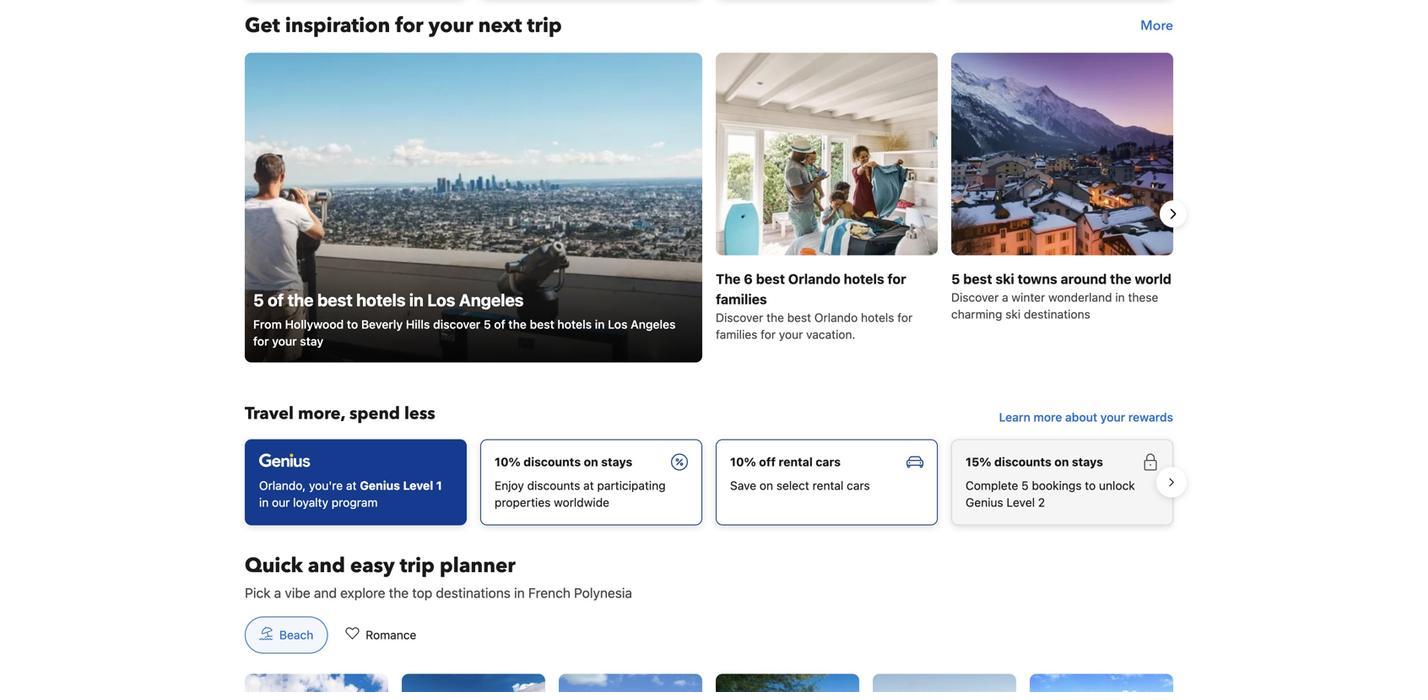 Task type: vqa. For each thing, say whether or not it's contained in the screenshot.


Task type: locate. For each thing, give the bounding box(es) containing it.
1 vertical spatial genius
[[966, 496, 1004, 510]]

5 best ski towns around the world image
[[952, 53, 1174, 256]]

10%
[[495, 455, 521, 469], [731, 455, 757, 469]]

ski
[[996, 271, 1015, 287], [1006, 308, 1021, 322]]

at
[[346, 479, 357, 493], [584, 479, 594, 493]]

destinations down planner on the bottom
[[436, 585, 511, 602]]

your down 'from'
[[272, 335, 297, 349]]

to
[[347, 318, 358, 332], [1086, 479, 1096, 493]]

at up program
[[346, 479, 357, 493]]

bookings
[[1032, 479, 1082, 493]]

0 horizontal spatial destinations
[[436, 585, 511, 602]]

world
[[1135, 271, 1172, 287]]

0 horizontal spatial genius
[[360, 479, 400, 493]]

1 stays from the left
[[601, 455, 633, 469]]

0 horizontal spatial los
[[428, 290, 456, 310]]

off
[[760, 455, 776, 469]]

0 vertical spatial destinations
[[1024, 308, 1091, 322]]

2 at from the left
[[584, 479, 594, 493]]

at up worldwide on the left of page
[[584, 479, 594, 493]]

of up 'from'
[[268, 290, 284, 310]]

1 horizontal spatial angeles
[[631, 318, 676, 332]]

discounts
[[524, 455, 581, 469], [995, 455, 1052, 469], [528, 479, 581, 493]]

next
[[479, 12, 522, 40]]

orlando, you're at genius level 1 in our loyalty program
[[259, 479, 442, 510]]

discover inside the 6 best orlando hotels for families discover the best orlando hotels for families for your vacation.
[[716, 311, 764, 325]]

discover for best
[[952, 291, 999, 305]]

on up bookings
[[1055, 455, 1070, 469]]

1 10% from the left
[[495, 455, 521, 469]]

trip right the next
[[527, 12, 562, 40]]

15%
[[966, 455, 992, 469]]

vibe
[[285, 585, 311, 602]]

to left unlock in the right bottom of the page
[[1086, 479, 1096, 493]]

genius inside complete 5 bookings to unlock genius level 2
[[966, 496, 1004, 510]]

1 horizontal spatial genius
[[966, 496, 1004, 510]]

to inside complete 5 bookings to unlock genius level 2
[[1086, 479, 1096, 493]]

a
[[1003, 291, 1009, 305], [274, 585, 281, 602]]

in
[[410, 290, 424, 310], [1116, 291, 1126, 305], [595, 318, 605, 332], [259, 496, 269, 510], [514, 585, 525, 602]]

0 horizontal spatial level
[[403, 479, 433, 493]]

level
[[403, 479, 433, 493], [1007, 496, 1036, 510]]

1 horizontal spatial destinations
[[1024, 308, 1091, 322]]

0 vertical spatial level
[[403, 479, 433, 493]]

and up vibe at the left of page
[[308, 553, 345, 580]]

1 vertical spatial los
[[608, 318, 628, 332]]

1 vertical spatial a
[[274, 585, 281, 602]]

0 horizontal spatial angeles
[[459, 290, 524, 310]]

0 vertical spatial los
[[428, 290, 456, 310]]

orlando
[[789, 271, 841, 287], [815, 311, 858, 325]]

discover
[[433, 318, 481, 332]]

5 up 'from'
[[253, 290, 264, 310]]

tab list containing beach
[[231, 617, 445, 655]]

more link
[[1141, 12, 1174, 39]]

travel more, spend less
[[245, 403, 436, 426]]

1 families from the top
[[716, 292, 767, 308]]

a left "winter" at the right top of page
[[1003, 291, 1009, 305]]

beach button
[[245, 617, 328, 654]]

rewards
[[1129, 411, 1174, 425]]

romance button
[[331, 617, 431, 654]]

save on select rental cars
[[731, 479, 870, 493]]

1 vertical spatial to
[[1086, 479, 1096, 493]]

5 inside 5 best ski towns around the world discover a winter wonderland in these charming ski destinations
[[952, 271, 961, 287]]

ski up "winter" at the right top of page
[[996, 271, 1015, 287]]

1 horizontal spatial of
[[494, 318, 506, 332]]

on up enjoy discounts at participating properties worldwide
[[584, 455, 599, 469]]

genius inside orlando, you're at genius level 1 in our loyalty program
[[360, 479, 400, 493]]

5 down 15% discounts on stays
[[1022, 479, 1029, 493]]

genius
[[360, 479, 400, 493], [966, 496, 1004, 510]]

at inside enjoy discounts at participating properties worldwide
[[584, 479, 594, 493]]

discover down 6 on the top right of page
[[716, 311, 764, 325]]

best
[[756, 271, 786, 287], [964, 271, 993, 287], [318, 290, 353, 310], [788, 311, 812, 325], [530, 318, 555, 332]]

easy
[[350, 553, 395, 580]]

the inside 5 best ski towns around the world discover a winter wonderland in these charming ski destinations
[[1111, 271, 1132, 287]]

unlock
[[1100, 479, 1136, 493]]

the 6 best orlando hotels for families discover the best orlando hotels for families for your vacation.
[[716, 271, 913, 342]]

0 vertical spatial families
[[716, 292, 767, 308]]

5 of the best hotels in los angeles from hollywood to beverly hills discover 5 of the best hotels in los angeles for your stay
[[253, 290, 676, 349]]

1 horizontal spatial at
[[584, 479, 594, 493]]

1 vertical spatial discover
[[716, 311, 764, 325]]

orlando,
[[259, 479, 306, 493]]

spend
[[350, 403, 400, 426]]

loyalty
[[293, 496, 329, 510]]

level left 1
[[403, 479, 433, 493]]

1 horizontal spatial level
[[1007, 496, 1036, 510]]

trip
[[527, 12, 562, 40], [400, 553, 435, 580]]

destinations inside "quick and easy trip planner pick a vibe and explore the top destinations in french polynesia"
[[436, 585, 511, 602]]

1 horizontal spatial trip
[[527, 12, 562, 40]]

and right vibe at the left of page
[[314, 585, 337, 602]]

0 vertical spatial to
[[347, 318, 358, 332]]

2 stays from the left
[[1073, 455, 1104, 469]]

from
[[253, 318, 282, 332]]

2 10% from the left
[[731, 455, 757, 469]]

trip inside "quick and easy trip planner pick a vibe and explore the top destinations in french polynesia"
[[400, 553, 435, 580]]

families down the
[[716, 328, 758, 342]]

to left beverly
[[347, 318, 358, 332]]

beverly
[[361, 318, 403, 332]]

1 horizontal spatial stays
[[1073, 455, 1104, 469]]

angeles
[[459, 290, 524, 310], [631, 318, 676, 332]]

best inside 5 best ski towns around the world discover a winter wonderland in these charming ski destinations
[[964, 271, 993, 287]]

the
[[1111, 271, 1132, 287], [288, 290, 314, 310], [767, 311, 785, 325], [509, 318, 527, 332], [389, 585, 409, 602]]

a left vibe at the left of page
[[274, 585, 281, 602]]

towns
[[1018, 271, 1058, 287]]

0 horizontal spatial at
[[346, 479, 357, 493]]

of right discover in the left top of the page
[[494, 318, 506, 332]]

1
[[436, 479, 442, 493]]

stays up unlock in the right bottom of the page
[[1073, 455, 1104, 469]]

0 vertical spatial a
[[1003, 291, 1009, 305]]

destinations down wonderland
[[1024, 308, 1091, 322]]

enjoy discounts at participating properties worldwide
[[495, 479, 666, 510]]

discounts up enjoy discounts at participating properties worldwide
[[524, 455, 581, 469]]

discounts for 5
[[995, 455, 1052, 469]]

participating
[[598, 479, 666, 493]]

of
[[268, 290, 284, 310], [494, 318, 506, 332]]

1 vertical spatial destinations
[[436, 585, 511, 602]]

2 horizontal spatial on
[[1055, 455, 1070, 469]]

for inside the 5 of the best hotels in los angeles from hollywood to beverly hills discover 5 of the best hotels in los angeles for your stay
[[253, 335, 269, 349]]

0 vertical spatial of
[[268, 290, 284, 310]]

0 vertical spatial orlando
[[789, 271, 841, 287]]

charming
[[952, 308, 1003, 322]]

10% for 10% off rental cars
[[731, 455, 757, 469]]

planner
[[440, 553, 516, 580]]

1 horizontal spatial 10%
[[731, 455, 757, 469]]

region
[[231, 433, 1188, 533]]

rental
[[779, 455, 813, 469], [813, 479, 844, 493]]

hotels
[[844, 271, 885, 287], [357, 290, 406, 310], [861, 311, 895, 325], [558, 318, 592, 332]]

1 horizontal spatial los
[[608, 318, 628, 332]]

romance
[[366, 629, 417, 642]]

0 horizontal spatial stays
[[601, 455, 633, 469]]

1 vertical spatial level
[[1007, 496, 1036, 510]]

discounts inside enjoy discounts at participating properties worldwide
[[528, 479, 581, 493]]

0 horizontal spatial to
[[347, 318, 358, 332]]

discover up charming
[[952, 291, 999, 305]]

genius up program
[[360, 479, 400, 493]]

10% up save
[[731, 455, 757, 469]]

discover inside 5 best ski towns around the world discover a winter wonderland in these charming ski destinations
[[952, 291, 999, 305]]

los
[[428, 290, 456, 310], [608, 318, 628, 332]]

5 up charming
[[952, 271, 961, 287]]

families down 6 on the top right of page
[[716, 292, 767, 308]]

stays
[[601, 455, 633, 469], [1073, 455, 1104, 469]]

1 vertical spatial cars
[[847, 479, 870, 493]]

0 vertical spatial angeles
[[459, 290, 524, 310]]

in inside 5 best ski towns around the world discover a winter wonderland in these charming ski destinations
[[1116, 291, 1126, 305]]

6
[[744, 271, 753, 287]]

0 vertical spatial genius
[[360, 479, 400, 493]]

discounts up complete
[[995, 455, 1052, 469]]

0 horizontal spatial trip
[[400, 553, 435, 580]]

at inside orlando, you're at genius level 1 in our loyalty program
[[346, 479, 357, 493]]

cars right "select"
[[847, 479, 870, 493]]

1 horizontal spatial discover
[[952, 291, 999, 305]]

your inside learn more about your rewards "link"
[[1101, 411, 1126, 425]]

a inside 5 best ski towns around the world discover a winter wonderland in these charming ski destinations
[[1003, 291, 1009, 305]]

5 inside complete 5 bookings to unlock genius level 2
[[1022, 479, 1029, 493]]

1 vertical spatial and
[[314, 585, 337, 602]]

your left vacation.
[[779, 328, 804, 342]]

0 vertical spatial cars
[[816, 455, 841, 469]]

tab list
[[231, 617, 445, 655]]

15% discounts on stays
[[966, 455, 1104, 469]]

5 right discover in the left top of the page
[[484, 318, 491, 332]]

10% off rental cars
[[731, 455, 841, 469]]

1 at from the left
[[346, 479, 357, 493]]

0 vertical spatial ski
[[996, 271, 1015, 287]]

trip up top
[[400, 553, 435, 580]]

genius down complete
[[966, 496, 1004, 510]]

10% up enjoy
[[495, 455, 521, 469]]

1 vertical spatial ski
[[1006, 308, 1021, 322]]

on right save
[[760, 479, 774, 493]]

stays up participating
[[601, 455, 633, 469]]

discover
[[952, 291, 999, 305], [716, 311, 764, 325]]

cars up save on select rental cars
[[816, 455, 841, 469]]

1 horizontal spatial to
[[1086, 479, 1096, 493]]

and
[[308, 553, 345, 580], [314, 585, 337, 602]]

hollywood
[[285, 318, 344, 332]]

0 horizontal spatial discover
[[716, 311, 764, 325]]

level inside complete 5 bookings to unlock genius level 2
[[1007, 496, 1036, 510]]

0 vertical spatial discover
[[952, 291, 999, 305]]

5
[[952, 271, 961, 287], [253, 290, 264, 310], [484, 318, 491, 332], [1022, 479, 1029, 493]]

for
[[395, 12, 424, 40], [888, 271, 907, 287], [898, 311, 913, 325], [761, 328, 776, 342], [253, 335, 269, 349]]

your right about
[[1101, 411, 1126, 425]]

select
[[777, 479, 810, 493]]

1 vertical spatial trip
[[400, 553, 435, 580]]

1 horizontal spatial a
[[1003, 291, 1009, 305]]

0 horizontal spatial a
[[274, 585, 281, 602]]

get inspiration for your next trip
[[245, 12, 562, 40]]

on for at
[[584, 455, 599, 469]]

families
[[716, 292, 767, 308], [716, 328, 758, 342]]

on
[[584, 455, 599, 469], [1055, 455, 1070, 469], [760, 479, 774, 493]]

about
[[1066, 411, 1098, 425]]

discounts for discounts
[[524, 455, 581, 469]]

1 vertical spatial families
[[716, 328, 758, 342]]

ski down "winter" at the right top of page
[[1006, 308, 1021, 322]]

blue genius logo image
[[259, 454, 310, 468], [259, 454, 310, 468]]

at for participating
[[584, 479, 594, 493]]

your inside the 5 of the best hotels in los angeles from hollywood to beverly hills discover 5 of the best hotels in los angeles for your stay
[[272, 335, 297, 349]]

2
[[1039, 496, 1046, 510]]

destinations
[[1024, 308, 1091, 322], [436, 585, 511, 602]]

our
[[272, 496, 290, 510]]

0 horizontal spatial 10%
[[495, 455, 521, 469]]

rental up "select"
[[779, 455, 813, 469]]

destinations inside 5 best ski towns around the world discover a winter wonderland in these charming ski destinations
[[1024, 308, 1091, 322]]

hills
[[406, 318, 430, 332]]

0 horizontal spatial on
[[584, 455, 599, 469]]

cars
[[816, 455, 841, 469], [847, 479, 870, 493]]

rental right "select"
[[813, 479, 844, 493]]

discover for 6
[[716, 311, 764, 325]]

level left 2
[[1007, 496, 1036, 510]]

discounts down 10% discounts on stays
[[528, 479, 581, 493]]



Task type: describe. For each thing, give the bounding box(es) containing it.
the inside "quick and easy trip planner pick a vibe and explore the top destinations in french polynesia"
[[389, 585, 409, 602]]

the inside the 6 best orlando hotels for families discover the best orlando hotels for families for your vacation.
[[767, 311, 785, 325]]

quick and easy trip planner pick a vibe and explore the top destinations in french polynesia
[[245, 553, 633, 602]]

wonderland
[[1049, 291, 1113, 305]]

top
[[412, 585, 433, 602]]

explore
[[341, 585, 386, 602]]

in inside orlando, you're at genius level 1 in our loyalty program
[[259, 496, 269, 510]]

polynesia
[[574, 585, 633, 602]]

vacation.
[[807, 328, 856, 342]]

5 best ski towns around the world discover a winter wonderland in these charming ski destinations
[[952, 271, 1172, 322]]

learn
[[1000, 411, 1031, 425]]

1 vertical spatial angeles
[[631, 318, 676, 332]]

around
[[1061, 271, 1108, 287]]

properties
[[495, 496, 551, 510]]

10% discounts on stays
[[495, 455, 633, 469]]

to inside the 5 of the best hotels in los angeles from hollywood to beverly hills discover 5 of the best hotels in los angeles for your stay
[[347, 318, 358, 332]]

stays for 15% discounts on stays
[[1073, 455, 1104, 469]]

learn more about your rewards
[[1000, 411, 1174, 425]]

stay
[[300, 335, 324, 349]]

program
[[332, 496, 378, 510]]

the 6 best orlando hotels for families image
[[716, 53, 938, 256]]

1 horizontal spatial on
[[760, 479, 774, 493]]

complete
[[966, 479, 1019, 493]]

worldwide
[[554, 496, 610, 510]]

pick
[[245, 585, 271, 602]]

winter
[[1012, 291, 1046, 305]]

0 horizontal spatial of
[[268, 290, 284, 310]]

a inside "quick and easy trip planner pick a vibe and explore the top destinations in french polynesia"
[[274, 585, 281, 602]]

2 families from the top
[[716, 328, 758, 342]]

save
[[731, 479, 757, 493]]

1 vertical spatial of
[[494, 318, 506, 332]]

travel
[[245, 403, 294, 426]]

stays for 10% discounts on stays
[[601, 455, 633, 469]]

1 vertical spatial orlando
[[815, 311, 858, 325]]

level inside orlando, you're at genius level 1 in our loyalty program
[[403, 479, 433, 493]]

these
[[1129, 291, 1159, 305]]

region containing 10% discounts on stays
[[231, 433, 1188, 533]]

1 vertical spatial rental
[[813, 479, 844, 493]]

learn more about your rewards link
[[993, 403, 1181, 433]]

in inside "quick and easy trip planner pick a vibe and explore the top destinations in french polynesia"
[[514, 585, 525, 602]]

quick
[[245, 553, 303, 580]]

less
[[405, 403, 436, 426]]

more
[[1034, 411, 1063, 425]]

enjoy
[[495, 479, 524, 493]]

at for genius
[[346, 479, 357, 493]]

beach
[[280, 629, 314, 642]]

your inside the 6 best orlando hotels for families discover the best orlando hotels for families for your vacation.
[[779, 328, 804, 342]]

get
[[245, 12, 280, 40]]

complete 5 bookings to unlock genius level 2
[[966, 479, 1136, 510]]

french
[[529, 585, 571, 602]]

you're
[[309, 479, 343, 493]]

1 horizontal spatial cars
[[847, 479, 870, 493]]

0 horizontal spatial cars
[[816, 455, 841, 469]]

more,
[[298, 403, 345, 426]]

10% for 10% discounts on stays
[[495, 455, 521, 469]]

next image
[[1164, 204, 1184, 224]]

0 vertical spatial and
[[308, 553, 345, 580]]

the
[[716, 271, 741, 287]]

inspiration
[[285, 12, 390, 40]]

0 vertical spatial trip
[[527, 12, 562, 40]]

more
[[1141, 17, 1174, 35]]

0 vertical spatial rental
[[779, 455, 813, 469]]

5 of the best hotels in los angeles region
[[231, 53, 1188, 376]]

your left the next
[[429, 12, 474, 40]]

on for bookings
[[1055, 455, 1070, 469]]



